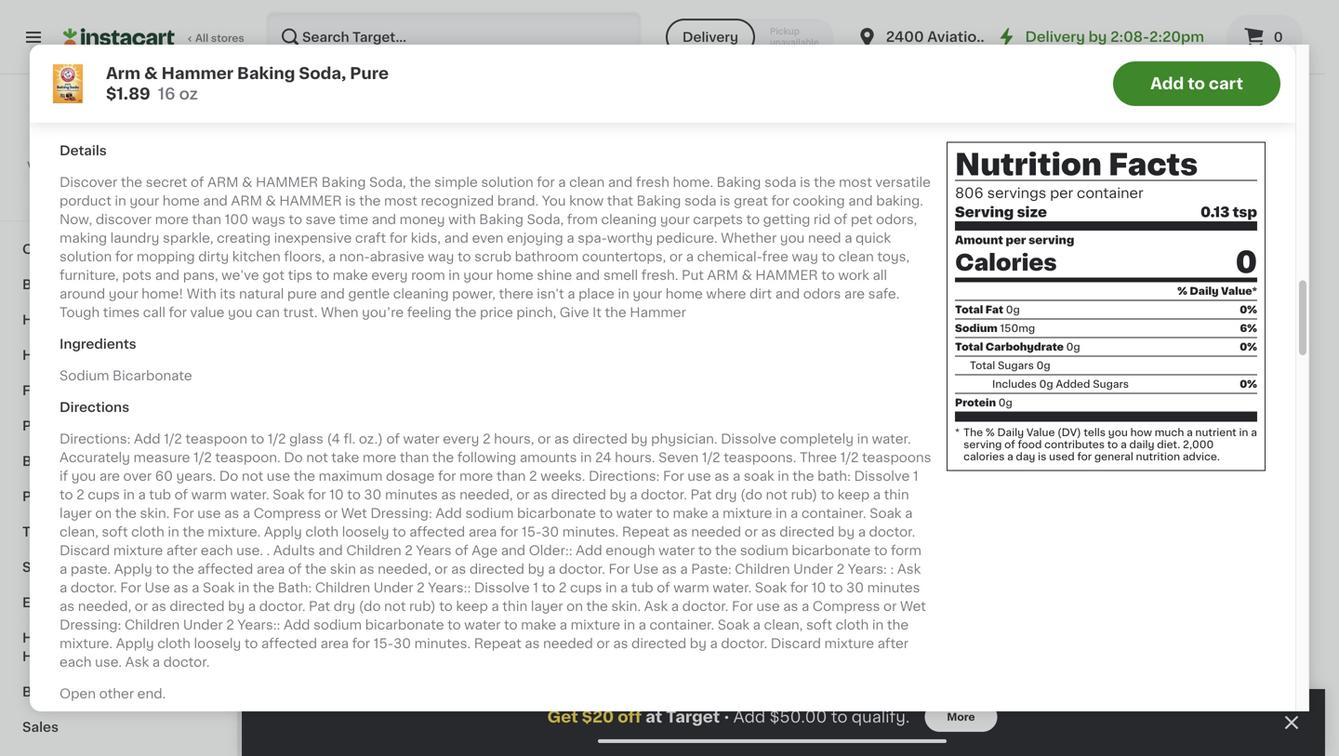 Task type: vqa. For each thing, say whether or not it's contained in the screenshot.
Try free
no



Task type: describe. For each thing, give the bounding box(es) containing it.
teaspoons.
[[724, 451, 797, 464]]

the down enough
[[586, 600, 608, 613]]

0 vertical spatial rub)
[[791, 488, 818, 501]]

& left the gift
[[62, 419, 73, 432]]

0 vertical spatial compress
[[254, 507, 321, 520]]

doctor. down seven at bottom
[[641, 488, 687, 501]]

cloth up end. in the left of the page
[[157, 637, 191, 650]]

1 vertical spatial dissolve
[[854, 470, 910, 483]]

children right paste:
[[735, 563, 790, 576]]

toys & games link
[[11, 514, 226, 550]]

carbohydrate
[[986, 342, 1064, 352]]

1 horizontal spatial clean,
[[764, 619, 803, 632]]

1/2 up measure at left bottom
[[164, 433, 182, 446]]

chocolate inside the toll house chocolate chip cookie dough
[[521, 400, 589, 413]]

1 vertical spatial apply
[[114, 563, 152, 576]]

pillsbury grands! cinnabon cinnamon and original icing cinnamon rolls
[[791, 419, 924, 487]]

0 horizontal spatial dissolve
[[474, 581, 530, 594]]

amount per serving
[[955, 235, 1075, 245]]

and up '100'
[[203, 194, 228, 207]]

add down bath:
[[284, 619, 310, 632]]

1 vertical spatial warm
[[674, 581, 709, 594]]

mixture down soak
[[723, 507, 772, 520]]

2:20pm
[[1150, 30, 1204, 44]]

than inside discover the secret of arm & hammer baking soda, the simple solution for a clean and fresh home. baking soda is the most versatile porduct in your home and arm & hammer is the most recognized brand. you know that baking soda is great for cooking and baking. now, discover more than 100 ways to save time and money with baking soda, from cleaning your carpets to getting rid of pet odors, making laundry sparkle, creating inexpensive craft for kids, and even enjoying a spa-worthy pedicure. whether you need a quick solution for mopping dirty kitchen floors, a non-abrasive way to scrub bathroom countertops, or a chemical-free way to clean toys, furniture, pots and pans, we've got tips to make every room in your home shine and smell fresh. put arm & hammer to work all around your home! with its natural pure and gentle cleaning power, there isn't a place in your home where dirt and odors are safe. tough times call for value you can trust. when you're feeling the price pinch, give it the hammer
[[192, 213, 221, 226]]

0 horizontal spatial sodium
[[313, 619, 362, 632]]

0 vertical spatial cups
[[88, 488, 120, 501]]

the up the games
[[115, 507, 137, 520]]

goods for canned
[[78, 243, 123, 256]]

red onion
[[450, 28, 519, 41]]

2 vertical spatial apply
[[116, 637, 154, 650]]

doctor. down paste. on the bottom of the page
[[71, 581, 117, 594]]

0 vertical spatial hammer
[[256, 176, 318, 189]]

health care link
[[11, 338, 226, 373]]

& inside good & gather baby- cut carrots 16 oz
[[1172, 28, 1183, 41]]

cucumber for 2
[[822, 28, 891, 41]]

your down fresh.
[[633, 287, 662, 301]]

or down :
[[884, 600, 897, 613]]

protein
[[955, 397, 996, 408]]

rolls for pillsbury
[[861, 474, 893, 487]]

0 vertical spatial needed
[[691, 526, 741, 539]]

pricing
[[55, 160, 92, 171]]

2400 aviation dr
[[886, 30, 1006, 44]]

30 down 'desserts'
[[393, 637, 411, 650]]

product group containing add to cart
[[279, 210, 435, 489]]

serving
[[955, 205, 1014, 219]]

are inside discover the secret of arm & hammer baking soda, the simple solution for a clean and fresh home. baking soda is the most versatile porduct in your home and arm & hammer is the most recognized brand. you know that baking soda is great for cooking and baking. now, discover more than 100 ways to save time and money with baking soda, from cleaning your carpets to getting rid of pet odors, making laundry sparkle, creating inexpensive craft for kids, and even enjoying a spa-worthy pedicure. whether you need a quick solution for mopping dirty kitchen floors, a non-abrasive way to scrub bathroom countertops, or a chemical-free way to clean toys, furniture, pots and pans, we've got tips to make every room in your home shine and smell fresh. put arm & hammer to work all around your home! with its natural pure and gentle cleaning power, there isn't a place in your home where dirt and odors are safe. tough times call for value you can trust. when you're feeling the price pinch, give it the hammer
[[844, 287, 865, 301]]

mixture down years:
[[825, 637, 874, 650]]

years.
[[176, 470, 216, 483]]

to inside pillsbury ready to bake refrigerated chocolate chip cookie dough
[[725, 419, 739, 432]]

1 horizontal spatial cups
[[570, 581, 602, 594]]

off inside treatment tracker modal dialog
[[618, 709, 642, 725]]

& inside 'link'
[[67, 685, 78, 698]]

1 vertical spatial use
[[145, 581, 170, 594]]

1 horizontal spatial container.
[[802, 507, 866, 520]]

need
[[808, 232, 841, 245]]

give
[[560, 306, 589, 319]]

toys,
[[877, 250, 910, 263]]

home improvement & hardware link
[[11, 620, 226, 674]]

children down skin
[[315, 581, 370, 594]]

sodium bicarbonate
[[60, 369, 192, 382]]

power,
[[452, 287, 496, 301]]

directed down the "17.5 oz"
[[780, 526, 835, 539]]

frozen for frozen
[[22, 66, 68, 79]]

& up ways
[[266, 194, 276, 207]]

fat
[[986, 304, 1004, 315]]

total carbohydrate 0g
[[955, 342, 1080, 352]]

view for view all (100+)
[[1075, 155, 1107, 168]]

1 down "teaspoons"
[[913, 470, 919, 483]]

doctor. up end. in the left of the page
[[163, 656, 210, 669]]

holiday baking link
[[279, 150, 434, 173]]

can
[[256, 306, 280, 319]]

health care
[[22, 349, 102, 362]]

day
[[1016, 451, 1036, 462]]

deli
[[22, 137, 49, 150]]

add to cart inside item carousel region
[[341, 226, 416, 239]]

1/2 left glass on the left
[[268, 433, 286, 446]]

frozen desserts
[[279, 596, 447, 616]]

1 vertical spatial cinnamon
[[791, 474, 858, 487]]

3 product group from the left
[[620, 210, 776, 504]]

tough
[[60, 306, 100, 319]]

original inside pillsbury grands! cinnabon cinnamon and original icing cinnamon rolls
[[819, 456, 870, 469]]

add up chemical- at the right top of page
[[734, 226, 761, 239]]

soda, inside 'arm & hammer baking soda, pure $1.89 16 oz'
[[299, 66, 346, 81]]

0% for total carbohydrate 0g
[[1240, 342, 1257, 352]]

in inside product group
[[330, 472, 339, 483]]

directed up 'at'
[[632, 637, 687, 650]]

canned goods & soups link
[[11, 232, 226, 267]]

pure for arm & hammer baking soda, pure $1.89 16 oz
[[350, 66, 389, 81]]

baking up even on the left top
[[479, 213, 524, 226]]

and up skin
[[318, 544, 343, 557]]

teaspoon
[[185, 433, 248, 446]]

1/2 up (3.39k)
[[702, 451, 721, 464]]

for inside * the % daily value (dv) tells you how much a nutrient in a serving of food contributes to a daily diet. 2,000 calories a day is used for general nutrition advice.
[[1077, 451, 1092, 462]]

that
[[607, 194, 633, 207]]

is up cooking
[[800, 176, 811, 189]]

0.13 tsp
[[1201, 205, 1257, 219]]

fresh.
[[642, 269, 678, 282]]

sodium for sodium bicarbonate
[[60, 369, 109, 382]]

or inside discover the secret of arm & hammer baking soda, the simple solution for a clean and fresh home. baking soda is the most versatile porduct in your home and arm & hammer is the most recognized brand. you know that baking soda is great for cooking and baking. now, discover more than 100 ways to save time and money with baking soda, from cleaning your carpets to getting rid of pet odors, making laundry sparkle, creating inexpensive craft for kids, and even enjoying a spa-worthy pedicure. whether you need a quick solution for mopping dirty kitchen floors, a non-abrasive way to scrub bathroom countertops, or a chemical-free way to clean toys, furniture, pots and pans, we've got tips to make every room in your home shine and smell fresh. put arm & hammer to work all around your home! with its natural pure and gentle cleaning power, there isn't a place in your home where dirt and odors are safe. tough times call for value you can trust. when you're feeling the price pinch, give it the hammer
[[670, 250, 683, 263]]

is up time
[[345, 194, 356, 207]]

accurately
[[60, 451, 130, 464]]

0 vertical spatial directions:
[[60, 433, 131, 446]]

& right toys at the left bottom of the page
[[57, 525, 68, 539]]

& inside home improvement & hardware
[[159, 632, 170, 645]]

(124)
[[348, 439, 373, 449]]

feeling
[[407, 306, 452, 319]]

1 horizontal spatial layer
[[531, 600, 563, 613]]

dr
[[989, 30, 1006, 44]]

bicarbonate
[[113, 369, 192, 382]]

1 horizontal spatial minutes
[[867, 581, 920, 594]]

tells
[[1084, 427, 1106, 437]]

1 vertical spatial water.
[[230, 488, 269, 501]]

more button
[[925, 702, 998, 732]]

and up the place
[[576, 269, 600, 282]]

1 horizontal spatial more
[[363, 451, 396, 464]]

0 horizontal spatial ask
[[125, 656, 149, 669]]

1 vertical spatial clean
[[839, 250, 874, 263]]

and up craft
[[372, 213, 396, 226]]

1 vertical spatial area
[[257, 563, 285, 576]]

1 for english
[[631, 3, 639, 23]]

.
[[267, 544, 270, 557]]

1 horizontal spatial area
[[321, 637, 349, 650]]

1 vertical spatial 10
[[812, 581, 826, 594]]

0 vertical spatial %
[[1178, 286, 1188, 296]]

0 vertical spatial layer
[[60, 507, 92, 520]]

1 horizontal spatial tub
[[631, 581, 654, 594]]

0 vertical spatial cinnamon
[[857, 437, 924, 450]]

english
[[620, 28, 668, 41]]

mixture down enough
[[571, 619, 620, 632]]

% inside * the % daily value (dv) tells you how much a nutrient in a serving of food contributes to a daily diet. 2,000 calories a day is used for general nutrition advice.
[[986, 427, 995, 437]]

home
[[22, 632, 63, 645]]

$ for english seedless cucumber
[[624, 4, 631, 14]]

0 vertical spatial use
[[633, 563, 659, 576]]

item carousel region containing frozen desserts
[[279, 587, 1288, 756]]

mopping
[[137, 250, 195, 263]]

1 vertical spatial keep
[[456, 600, 488, 613]]

0 vertical spatial affected
[[409, 526, 465, 539]]

or up the $20
[[597, 637, 610, 650]]

and down the mopping
[[155, 269, 180, 282]]

(193)
[[860, 476, 885, 486]]

1 horizontal spatial than
[[400, 451, 429, 464]]

if
[[60, 470, 68, 483]]

1 vertical spatial use.
[[95, 656, 122, 669]]

of inside * the % daily value (dv) tells you how much a nutrient in a serving of food contributes to a daily diet. 2,000 calories a day is used for general nutrition advice.
[[1005, 439, 1015, 449]]

0 vertical spatial thin
[[884, 488, 909, 501]]

pillsbury inside 3 spend $20, save $2 pillsbury original crescent rolls refrigerated canned pastry dough
[[1132, 419, 1189, 432]]

stores
[[211, 33, 244, 43]]

2 way from the left
[[792, 250, 818, 263]]

1 vertical spatial 15-
[[374, 637, 393, 650]]

total for total carbohydrate
[[955, 342, 983, 352]]

hours.
[[615, 451, 655, 464]]

and up that
[[608, 176, 633, 189]]

you're
[[362, 306, 404, 319]]

the right the it
[[605, 306, 627, 319]]

icing
[[873, 456, 905, 469]]

30 up older:: on the left bottom
[[542, 526, 559, 539]]

oz down the hours.
[[634, 491, 646, 501]]

target logo image
[[101, 97, 136, 132]]

the down the baking
[[409, 176, 431, 189]]

with inside discover the secret of arm & hammer baking soda, the simple solution for a clean and fresh home. baking soda is the most versatile porduct in your home and arm & hammer is the most recognized brand. you know that baking soda is great for cooking and baking. now, discover more than 100 ways to save time and money with baking soda, from cleaning your carpets to getting rid of pet odors, making laundry sparkle, creating inexpensive craft for kids, and even enjoying a spa-worthy pedicure. whether you need a quick solution for mopping dirty kitchen floors, a non-abrasive way to scrub bathroom countertops, or a chemical-free way to clean toys, furniture, pots and pans, we've got tips to make every room in your home shine and smell fresh. put arm & hammer to work all around your home! with its natural pure and gentle cleaning power, there isn't a place in your home where dirt and odors are safe. tough times call for value you can trust. when you're feeling the price pinch, give it the hammer
[[448, 213, 476, 226]]

0 horizontal spatial thin
[[502, 600, 528, 613]]

directed up the hours.
[[573, 433, 628, 446]]

the left bath:
[[253, 581, 275, 594]]

nutrition facts
[[955, 150, 1198, 179]]

1 vertical spatial hammer
[[279, 194, 342, 207]]

directed down "age"
[[470, 563, 525, 576]]

soda, inside arm & hammer baking soda, pure
[[279, 419, 316, 432]]

1 horizontal spatial sugars
[[1093, 379, 1129, 389]]

1 vertical spatial dry
[[334, 600, 355, 613]]

2 inside 2 mini cucumber
[[802, 3, 814, 23]]

1 horizontal spatial soda
[[765, 176, 797, 189]]

24 inside item carousel region
[[450, 454, 463, 464]]

toll
[[450, 400, 472, 413]]

1 vertical spatial (do
[[359, 600, 381, 613]]

0 horizontal spatial each
[[60, 656, 92, 669]]

ways
[[252, 213, 285, 226]]

1 vertical spatial under
[[374, 581, 414, 594]]

2 horizontal spatial water.
[[872, 433, 911, 446]]

the up the 100% satisfaction guarantee
[[121, 176, 142, 189]]

health
[[22, 349, 67, 362]]

1/2 up bath:
[[840, 451, 859, 464]]

and right "age"
[[501, 544, 526, 557]]

oz inside 'arm & hammer baking soda, pure $1.89 16 oz'
[[179, 86, 198, 102]]

0 vertical spatial cart
[[1209, 76, 1243, 92]]

the down years.
[[183, 526, 204, 539]]

1 vertical spatial container.
[[650, 619, 714, 632]]

improvement
[[66, 632, 156, 645]]

natural
[[239, 287, 284, 301]]

prepared
[[22, 172, 84, 185]]

0 horizontal spatial wet
[[341, 507, 367, 520]]

2 horizontal spatial more
[[459, 470, 493, 483]]

you inside * the % daily value (dv) tells you how much a nutrient in a serving of food contributes to a daily diet. 2,000 calories a day is used for general nutrition advice.
[[1108, 427, 1128, 437]]

0 vertical spatial each
[[201, 544, 233, 557]]

more inside discover the secret of arm & hammer baking soda, the simple solution for a clean and fresh home. baking soda is the most versatile porduct in your home and arm & hammer is the most recognized brand. you know that baking soda is great for cooking and baking. now, discover more than 100 ways to save time and money with baking soda, from cleaning your carpets to getting rid of pet odors, making laundry sparkle, creating inexpensive craft for kids, and even enjoying a spa-worthy pedicure. whether you need a quick solution for mopping dirty kitchen floors, a non-abrasive way to scrub bathroom countertops, or a chemical-free way to clean toys, furniture, pots and pans, we've got tips to make every room in your home shine and smell fresh. put arm & hammer to work all around your home! with its natural pure and gentle cleaning power, there isn't a place in your home where dirt and odors are safe. tough times call for value you can trust. when you're feeling the price pinch, give it the hammer
[[155, 213, 189, 226]]

and right dirt
[[775, 287, 800, 301]]

2 horizontal spatial than
[[497, 470, 526, 483]]

3 0% from the top
[[1240, 379, 1257, 389]]

cloth up sporting goods link
[[131, 526, 164, 539]]

doctor. down older:: on the left bottom
[[559, 563, 605, 576]]

work
[[838, 269, 870, 282]]

0g right 1,
[[999, 397, 1013, 408]]

frozen for frozen desserts
[[279, 596, 349, 616]]

is up carpets
[[720, 194, 731, 207]]

1 vertical spatial bicarbonate
[[792, 544, 871, 557]]

2 vertical spatial under
[[183, 619, 223, 632]]

or down years
[[435, 563, 448, 576]]

is inside * the % daily value (dv) tells you how much a nutrient in a serving of food contributes to a daily diet. 2,000 calories a day is used for general nutrition advice.
[[1038, 451, 1047, 462]]

or down the amounts in the bottom left of the page
[[516, 488, 530, 501]]

1 vertical spatial repeat
[[474, 637, 522, 650]]

per for amount
[[1006, 235, 1026, 245]]

1 horizontal spatial skin.
[[611, 600, 641, 613]]

maximum
[[319, 470, 383, 483]]

1 horizontal spatial discard
[[771, 637, 821, 650]]

children up skin
[[346, 544, 401, 557]]

30 down years:
[[846, 581, 864, 594]]

directed down weeks.
[[551, 488, 606, 501]]

dough inside the toll house chocolate chip cookie dough
[[533, 419, 577, 432]]

0 horizontal spatial minutes
[[385, 488, 438, 501]]

baby link
[[11, 444, 226, 479]]

and up pet in the right top of the page
[[848, 194, 873, 207]]

doctor. up the get $20 off at target • add $50.00 to qualify.
[[721, 637, 767, 650]]

0 vertical spatial 10
[[329, 488, 344, 501]]

pasta
[[112, 207, 149, 220]]

arm & hammer baking soda, pure
[[279, 400, 427, 432]]

& up '100'
[[242, 176, 252, 189]]

add up non- on the top left of page
[[341, 226, 369, 239]]

cooking
[[793, 194, 845, 207]]

dough inside pillsbury grands! southern homestyle buttermilk refrigerated biscuit dough
[[1010, 474, 1054, 487]]

getting
[[763, 213, 810, 226]]

1 vertical spatial arm
[[231, 194, 262, 207]]

pillsbury for pillsbury grands! southern homestyle buttermilk refrigerated biscuit dough
[[962, 419, 1018, 432]]

recognized
[[421, 194, 494, 207]]

the up time
[[359, 194, 381, 207]]

children down sporting goods link
[[125, 619, 180, 632]]

grands! for cinnamon
[[850, 419, 903, 432]]

0 horizontal spatial target
[[97, 139, 140, 152]]

serving inside * the % daily value (dv) tells you how much a nutrient in a serving of food contributes to a daily diet. 2,000 calories a day is used for general nutrition advice.
[[964, 439, 1002, 449]]

there
[[499, 287, 534, 301]]

add down carrots
[[1151, 76, 1184, 92]]

30 down stock
[[364, 488, 382, 501]]

0 vertical spatial canned
[[22, 243, 75, 256]]

instacart logo image
[[63, 26, 175, 48]]

cloth down years:
[[836, 619, 869, 632]]

1 vertical spatial rub)
[[409, 600, 436, 613]]

doctor. up form
[[869, 526, 916, 539]]

0 vertical spatial minutes.
[[562, 526, 619, 539]]

0 vertical spatial needed,
[[460, 488, 513, 501]]

make inside discover the secret of arm & hammer baking soda, the simple solution for a clean and fresh home. baking soda is the most versatile porduct in your home and arm & hammer is the most recognized brand. you know that baking soda is great for cooking and baking. now, discover more than 100 ways to save time and money with baking soda, from cleaning your carpets to getting rid of pet odors, making laundry sparkle, creating inexpensive craft for kids, and even enjoying a spa-worthy pedicure. whether you need a quick solution for mopping dirty kitchen floors, a non-abrasive way to scrub bathroom countertops, or a chemical-free way to clean toys, furniture, pots and pans, we've got tips to make every room in your home shine and smell fresh. put arm & hammer to work all around your home! with its natural pure and gentle cleaning power, there isn't a place in your home where dirt and odors are safe. tough times call for value you can trust. when you're feeling the price pinch, give it the hammer
[[333, 269, 368, 282]]

added
[[1056, 379, 1090, 389]]

1 for red
[[460, 3, 469, 23]]

1 horizontal spatial pat
[[691, 488, 712, 501]]

0g for total carbohydrate 0g
[[1066, 342, 1080, 352]]

2 horizontal spatial sodium
[[740, 544, 789, 557]]

1 vertical spatial minutes.
[[414, 637, 471, 650]]

1 horizontal spatial off
[[1045, 402, 1061, 412]]

0 horizontal spatial tub
[[149, 488, 171, 501]]

(dv)
[[1058, 427, 1081, 437]]

household link
[[11, 302, 226, 338]]

many in stock
[[298, 472, 371, 483]]

in inside * the % daily value (dv) tells you how much a nutrient in a serving of food contributes to a daily diet. 2,000 calories a day is used for general nutrition advice.
[[1239, 427, 1249, 437]]

care
[[70, 349, 102, 362]]

the up 17.5 at the right bottom of the page
[[793, 470, 814, 483]]

(3.39k)
[[689, 476, 728, 486]]

water up enough
[[616, 507, 653, 520]]

call
[[143, 306, 166, 319]]

deli link
[[11, 126, 226, 161]]

sodium for sodium 150mg
[[955, 323, 998, 333]]

the left skin
[[305, 563, 327, 576]]

1 down older:: on the left bottom
[[533, 581, 539, 594]]

oz.)
[[359, 433, 383, 446]]

0 horizontal spatial affected
[[197, 563, 253, 576]]

daily inside * the % daily value (dv) tells you how much a nutrient in a serving of food contributes to a daily diet. 2,000 calories a day is used for general nutrition advice.
[[997, 427, 1024, 437]]

2 vertical spatial water.
[[713, 581, 752, 594]]

chip inside pillsbury ready to bake refrigerated chocolate chip cookie dough
[[620, 456, 651, 469]]

0 vertical spatial years::
[[428, 581, 471, 594]]

you inside directions: add 1/2 teaspoon to 1/2 glass (4 fl. oz.) of water every 2 hours, or as directed by physician. dissolve completely in water. accurately measure 1/2 teaspoon. do not take more than the following amounts in 24 hours. seven 1/2 teaspoons. three 1/2 teaspoons if you are over 60 years. do not use the maximum dosage for more than 2 weeks. directions: for use as a soak in the bath: dissolve 1 to 2 cups in a tub of warm water. soak for 10 to 30 minutes as needed, or as directed by a doctor. pat dry (do not rub) to keep a thin layer on the skin. for use as a compress or wet dressing: add sodium bicarbonate to water to make a mixture in a container. soak a clean, soft cloth in the mixture. apply cloth loosely to affected area for 15-30 minutes. repeat as needed or as directed by a doctor. discard mixture after each use. . adults and children 2 years of age and older:: add enough water to the sodium bicarbonate to form a paste. apply to the affected area of the skin as needed, or as directed by a doctor. for use as a paste: children under 2 years: : ask a doctor. for use as a soak in the bath: children under 2 years:: dissolve 1 to 2 cups in a tub of warm water. soak for 10 to 30 minutes as needed, or as directed by a doctor. pat dry (do not rub) to keep a thin layer on the skin. ask a doctor. for use as a compress or wet dressing: children under 2 years:: add sodium bicarbonate to water to make a mixture in a container. soak a clean, soft cloth in the mixture. apply cloth loosely to affected area for 15-30 minutes. repeat as needed or as directed by a doctor. discard mixture after each use. ask a doctor.
[[71, 470, 96, 483]]

glass
[[289, 433, 324, 446]]

pure for arm & hammer baking soda, pure
[[319, 419, 349, 432]]

soda, down 'you' at the top left of the page
[[527, 213, 564, 226]]

add down supplies
[[134, 433, 160, 446]]

over
[[123, 470, 152, 483]]

0 vertical spatial area
[[469, 526, 497, 539]]

0 vertical spatial repeat
[[622, 526, 670, 539]]

0 vertical spatial discard
[[60, 544, 110, 557]]

2 horizontal spatial under
[[794, 563, 833, 576]]

1 vertical spatial years::
[[238, 619, 280, 632]]

add button for pillsbury grands! southern homestyle buttermilk refrigerated biscuit dough
[[1040, 215, 1112, 249]]

0 vertical spatial warm
[[191, 488, 227, 501]]

mixture down the games
[[113, 544, 163, 557]]

1/2 up years.
[[193, 451, 212, 464]]

sales link
[[11, 710, 226, 745]]

$1.39 element
[[1132, 1, 1288, 25]]

the down :
[[887, 619, 909, 632]]

even
[[472, 232, 504, 245]]

container
[[1077, 186, 1144, 200]]

0 horizontal spatial cleaning
[[393, 287, 449, 301]]

dirty
[[198, 250, 229, 263]]

pet
[[851, 213, 873, 226]]

hammer for arm & hammer baking soda, pure $1.89 16 oz
[[161, 66, 234, 81]]

every inside discover the secret of arm & hammer baking soda, the simple solution for a clean and fresh home. baking soda is the most versatile porduct in your home and arm & hammer is the most recognized brand. you know that baking soda is great for cooking and baking. now, discover more than 100 ways to save time and money with baking soda, from cleaning your carpets to getting rid of pet odors, making laundry sparkle, creating inexpensive craft for kids, and even enjoying a spa-worthy pedicure. whether you need a quick solution for mopping dirty kitchen floors, a non-abrasive way to scrub bathroom countertops, or a chemical-free way to clean toys, furniture, pots and pans, we've got tips to make every room in your home shine and smell fresh. put arm & hammer to work all around your home! with its natural pure and gentle cleaning power, there isn't a place in your home where dirt and odors are safe. tough times call for value you can trust. when you're feeling the price pinch, give it the hammer
[[371, 269, 408, 282]]

and right kids,
[[444, 232, 469, 245]]

1 horizontal spatial sodium
[[465, 507, 514, 520]]

0 horizontal spatial do
[[219, 470, 238, 483]]

dry goods & pasta
[[22, 207, 149, 220]]

buttermilk
[[962, 456, 1029, 469]]

you
[[542, 194, 566, 207]]

arm for arm & hammer baking soda, pure $1.89 16 oz
[[106, 66, 141, 81]]

treatment tracker modal dialog
[[242, 689, 1325, 756]]

value*
[[1221, 286, 1257, 296]]

0 horizontal spatial cart
[[389, 226, 416, 239]]

add to cart button inside item carousel region
[[302, 215, 429, 249]]

0 button
[[1227, 15, 1303, 60]]

1 vertical spatial home
[[496, 269, 534, 282]]

or up the amounts in the bottom left of the page
[[538, 433, 551, 446]]

0 horizontal spatial home
[[163, 194, 200, 207]]

the down glass on the left
[[294, 470, 315, 483]]

much
[[1155, 427, 1184, 437]]

& up pots
[[126, 243, 137, 256]]

add up 'toys,'
[[905, 226, 932, 239]]

goods for sporting
[[84, 561, 128, 574]]

& up dirt
[[742, 269, 752, 282]]

soda, down the baking
[[369, 176, 406, 189]]

0 vertical spatial dissolve
[[721, 433, 777, 446]]

all inside item carousel region
[[1110, 155, 1125, 168]]

know
[[569, 194, 604, 207]]

baking inside 'arm & hammer baking soda, pure $1.89 16 oz'
[[237, 66, 295, 81]]

floors,
[[284, 250, 325, 263]]

1 horizontal spatial wet
[[900, 600, 926, 613]]

the down power,
[[455, 306, 477, 319]]

per for servings
[[1050, 186, 1074, 200]]

dosage
[[386, 470, 435, 483]]

1 horizontal spatial soft
[[806, 619, 832, 632]]

0 horizontal spatial soda
[[684, 194, 717, 207]]

cloth up adults
[[305, 526, 339, 539]]

oz inside good & gather baby- cut carrots 16 oz
[[1146, 65, 1158, 75]]

baking up great
[[717, 176, 761, 189]]

cut
[[1132, 47, 1154, 60]]

0 vertical spatial solution
[[481, 176, 534, 189]]

to inside * the % daily value (dv) tells you how much a nutrient in a serving of food contributes to a daily diet. 2,000 calories a day is used for general nutrition advice.
[[1107, 439, 1118, 449]]

0 horizontal spatial on
[[95, 507, 112, 520]]



Task type: locate. For each thing, give the bounding box(es) containing it.
is right day
[[1038, 451, 1047, 462]]

off
[[1045, 402, 1061, 412], [618, 709, 642, 725]]

1,
[[991, 402, 998, 412]]

chocolate inside pillsbury ready to bake refrigerated chocolate chip cookie dough
[[706, 437, 773, 450]]

rolls down icing
[[861, 474, 893, 487]]

0 horizontal spatial minutes.
[[414, 637, 471, 650]]

oz down all
[[179, 86, 198, 102]]

view inside 'view all (100+)' link
[[1075, 155, 1107, 168]]

$ inside $ 1 79
[[453, 4, 460, 14]]

cucumber right mini
[[822, 28, 891, 41]]

24 left ct
[[450, 454, 463, 464]]

trust.
[[283, 306, 318, 319]]

pillsbury for pillsbury grands! cinnabon cinnamon and original icing cinnamon rolls
[[791, 419, 847, 432]]

1 vertical spatial mixture.
[[60, 637, 113, 650]]

0 vertical spatial home
[[163, 194, 200, 207]]

2 grands! from the left
[[1021, 419, 1073, 432]]

3 pillsbury from the left
[[962, 419, 1018, 432]]

arm inside arm & hammer baking soda, pure
[[279, 400, 306, 413]]

cookie inside pillsbury ready to bake refrigerated chocolate chip cookie dough
[[654, 456, 701, 469]]

clean up know
[[569, 176, 605, 189]]

2 horizontal spatial hammer
[[630, 306, 686, 319]]

1 horizontal spatial mixture.
[[208, 526, 261, 539]]

None search field
[[266, 11, 642, 63]]

in
[[115, 194, 126, 207], [449, 269, 460, 282], [618, 287, 629, 301], [1239, 427, 1249, 437], [857, 433, 869, 446], [580, 451, 592, 464], [778, 470, 789, 483], [330, 472, 339, 483], [123, 488, 135, 501], [776, 507, 787, 520], [168, 526, 179, 539], [238, 581, 250, 594], [606, 581, 617, 594], [624, 619, 635, 632], [872, 619, 884, 632]]

3 $ from the left
[[624, 4, 631, 14]]

ct
[[466, 454, 476, 464]]

4 add button from the left
[[1040, 215, 1112, 249]]

3 for 3 spend $20, save $2 pillsbury original crescent rolls refrigerated canned pastry dough
[[1143, 375, 1156, 395]]

1 pillsbury from the left
[[620, 419, 677, 432]]

1 horizontal spatial loosely
[[342, 526, 389, 539]]

grands! inside pillsbury grands! southern homestyle buttermilk refrigerated biscuit dough
[[1021, 419, 1073, 432]]

cinnamon
[[857, 437, 924, 450], [791, 474, 858, 487]]

$5.99 element
[[791, 373, 947, 397]]

party
[[22, 419, 59, 432]]

pure down yellow onion
[[350, 66, 389, 81]]

0 vertical spatial clean
[[569, 176, 605, 189]]

0 vertical spatial do
[[284, 451, 303, 464]]

hammer inside arm & hammer baking soda, pure
[[323, 400, 379, 413]]

every inside directions: add 1/2 teaspoon to 1/2 glass (4 fl. oz.) of water every 2 hours, or as directed by physician. dissolve completely in water. accurately measure 1/2 teaspoon. do not take more than the following amounts in 24 hours. seven 1/2 teaspoons. three 1/2 teaspoons if you are over 60 years. do not use the maximum dosage for more than 2 weeks. directions: for use as a soak in the bath: dissolve 1 to 2 cups in a tub of warm water. soak for 10 to 30 minutes as needed, or as directed by a doctor. pat dry (do not rub) to keep a thin layer on the skin. for use as a compress or wet dressing: add sodium bicarbonate to water to make a mixture in a container. soak a clean, soft cloth in the mixture. apply cloth loosely to affected area for 15-30 minutes. repeat as needed or as directed by a doctor. discard mixture after each use. . adults and children 2 years of age and older:: add enough water to the sodium bicarbonate to form a paste. apply to the affected area of the skin as needed, or as directed by a doctor. for use as a paste: children under 2 years: : ask a doctor. for use as a soak in the bath: children under 2 years:: dissolve 1 to 2 cups in a tub of warm water. soak for 10 to 30 minutes as needed, or as directed by a doctor. pat dry (do not rub) to keep a thin layer on the skin. ask a doctor. for use as a compress or wet dressing: children under 2 years:: add sodium bicarbonate to water to make a mixture in a container. soak a clean, soft cloth in the mixture. apply cloth loosely to affected area for 15-30 minutes. repeat as needed or as directed by a doctor. discard mixture after each use. ask a doctor.
[[443, 433, 479, 446]]

add inside treatment tracker modal dialog
[[733, 709, 766, 725]]

hammer inside 'arm & hammer baking soda, pure $1.89 16 oz'
[[161, 66, 234, 81]]

0 vertical spatial water.
[[872, 433, 911, 446]]

1 vertical spatial cart
[[389, 226, 416, 239]]

3 inside 3 spend $20, save $2 pillsbury original crescent rolls refrigerated canned pastry dough
[[1143, 375, 1156, 395]]

item carousel region containing holiday baking
[[279, 143, 1288, 572]]

0 horizontal spatial needed,
[[78, 600, 131, 613]]

with down recognized
[[448, 213, 476, 226]]

how
[[1131, 427, 1152, 437]]

5 add button from the left
[[1211, 215, 1283, 249]]

1 vertical spatial add to cart
[[341, 226, 416, 239]]

grands! for homestyle
[[1021, 419, 1073, 432]]

rub)
[[791, 488, 818, 501], [409, 600, 436, 613]]

2 $ from the left
[[453, 4, 460, 14]]

1 horizontal spatial water.
[[713, 581, 752, 594]]

1 vertical spatial sodium
[[60, 369, 109, 382]]

16 down glass on the left
[[279, 454, 290, 464]]

16 inside good & gather baby- cut carrots 16 oz
[[1132, 65, 1144, 75]]

0 vertical spatial use.
[[236, 544, 263, 557]]

bathroom
[[515, 250, 579, 263]]

& right books
[[67, 685, 78, 698]]

cookie
[[484, 419, 530, 432], [654, 456, 701, 469]]

1 product group from the left
[[279, 210, 435, 489]]

total
[[955, 304, 983, 315], [955, 342, 983, 352], [970, 360, 995, 370]]

1 item carousel region from the top
[[279, 143, 1288, 572]]

0% up 6%
[[1240, 304, 1257, 315]]

cups down baby link
[[88, 488, 120, 501]]

0 vertical spatial item carousel region
[[279, 143, 1288, 572]]

years:: down bath:
[[238, 619, 280, 632]]

odors,
[[876, 213, 917, 226]]

pillsbury inside pillsbury grands! cinnabon cinnamon and original icing cinnamon rolls
[[791, 419, 847, 432]]

skin. down enough
[[611, 600, 641, 613]]

grands! inside pillsbury grands! cinnabon cinnamon and original icing cinnamon rolls
[[850, 419, 903, 432]]

get
[[1000, 402, 1018, 412]]

0% for total fat 0g
[[1240, 304, 1257, 315]]

apply
[[264, 526, 302, 539], [114, 563, 152, 576], [116, 637, 154, 650]]

buy 1, get 25% off
[[967, 402, 1061, 412]]

floral link
[[11, 373, 226, 408]]

desserts
[[353, 596, 447, 616]]

protein 0g
[[955, 397, 1013, 408]]

every down abrasive
[[371, 269, 408, 282]]

books & magazines link
[[11, 674, 226, 710]]

than up dosage
[[400, 451, 429, 464]]

each left .
[[201, 544, 233, 557]]

service type group
[[666, 19, 834, 56]]

the
[[121, 176, 142, 189], [409, 176, 431, 189], [814, 176, 836, 189], [359, 194, 381, 207], [455, 306, 477, 319], [605, 306, 627, 319], [432, 451, 454, 464], [294, 470, 315, 483], [793, 470, 814, 483], [115, 507, 137, 520], [183, 526, 204, 539], [715, 544, 737, 557], [172, 563, 194, 576], [305, 563, 327, 576], [253, 581, 275, 594], [586, 600, 608, 613], [887, 619, 909, 632]]

1 vertical spatial canned
[[1218, 456, 1269, 469]]

16 oz for pillsbury ready to bake refrigerated chocolate chip cookie dough
[[620, 491, 646, 501]]

save
[[306, 213, 336, 226], [1200, 402, 1225, 412]]

add right older:: on the left bottom
[[576, 544, 602, 557]]

under up 'desserts'
[[374, 581, 414, 594]]

1 vertical spatial with
[[448, 213, 476, 226]]

pat
[[691, 488, 712, 501], [309, 600, 330, 613]]

english seedless cucumber
[[620, 28, 731, 60]]

refrigerated inside 3 spend $20, save $2 pillsbury original crescent rolls refrigerated canned pastry dough
[[1132, 456, 1214, 469]]

to
[[1188, 76, 1205, 92], [289, 213, 302, 226], [746, 213, 760, 226], [372, 226, 386, 239], [458, 250, 471, 263], [822, 250, 835, 263], [316, 269, 329, 282], [821, 269, 835, 282], [725, 419, 739, 432], [251, 433, 264, 446], [1107, 439, 1118, 449], [60, 488, 73, 501], [347, 488, 361, 501], [821, 488, 834, 501], [599, 507, 613, 520], [656, 507, 670, 520], [393, 526, 406, 539], [698, 544, 712, 557], [874, 544, 888, 557], [156, 563, 169, 576], [542, 581, 555, 594], [830, 581, 843, 594], [439, 600, 453, 613], [447, 619, 461, 632], [504, 619, 518, 632], [244, 637, 258, 650], [831, 709, 848, 725]]

bath:
[[818, 470, 851, 483]]

1 horizontal spatial pure
[[350, 66, 389, 81]]

0 vertical spatial chip
[[450, 419, 480, 432]]

oz
[[1146, 65, 1158, 75], [179, 86, 198, 102], [293, 454, 305, 464], [634, 491, 646, 501], [813, 491, 825, 501]]

rolls inside 3 spend $20, save $2 pillsbury original crescent rolls refrigerated canned pastry dough
[[1196, 437, 1228, 450]]

arm up $1.89
[[106, 66, 141, 81]]

0 horizontal spatial 16 oz
[[279, 454, 305, 464]]

1 onion from the left
[[324, 28, 363, 41]]

books
[[22, 685, 64, 698]]

0 horizontal spatial daily
[[997, 427, 1024, 437]]

&
[[1172, 28, 1183, 41], [144, 66, 158, 81], [242, 176, 252, 189], [266, 194, 276, 207], [98, 207, 109, 220], [126, 243, 137, 256], [742, 269, 752, 282], [309, 400, 319, 413], [62, 419, 73, 432], [57, 525, 68, 539], [159, 632, 170, 645], [67, 685, 78, 698]]

hammer for arm & hammer baking soda, pure
[[323, 400, 379, 413]]

0g left added on the bottom of page
[[1039, 379, 1053, 389]]

0 inside button
[[1274, 31, 1283, 44]]

0 vertical spatial bicarbonate
[[517, 507, 596, 520]]

target inside treatment tracker modal dialog
[[666, 709, 720, 725]]

arm inside 'arm & hammer baking soda, pure $1.89 16 oz'
[[106, 66, 141, 81]]

you right if
[[71, 470, 96, 483]]

1 horizontal spatial (do
[[740, 488, 763, 501]]

delivery inside button
[[683, 31, 738, 44]]

0 horizontal spatial onion
[[324, 28, 363, 41]]

pure inside 'arm & hammer baking soda, pure $1.89 16 oz'
[[350, 66, 389, 81]]

0 vertical spatial rolls
[[1196, 437, 1228, 450]]

6 product group from the left
[[1132, 210, 1288, 561]]

nutrition
[[955, 150, 1102, 179]]

16 oz down glass on the left
[[279, 454, 305, 464]]

nutrition
[[1136, 451, 1180, 462]]

0 vertical spatial with
[[76, 175, 99, 186]]

delivery for delivery by 2:08-2:20pm
[[1025, 30, 1085, 44]]

baking down holiday baking
[[322, 176, 366, 189]]

0 horizontal spatial %
[[986, 427, 995, 437]]

cucumber for english
[[620, 47, 689, 60]]

1 vertical spatial soda
[[684, 194, 717, 207]]

your down instacart.
[[130, 194, 159, 207]]

2 product group from the left
[[450, 210, 605, 466]]

three
[[800, 451, 837, 464]]

toys & games
[[22, 525, 119, 539]]

secret
[[146, 176, 187, 189]]

the left ct
[[432, 451, 454, 464]]

1 horizontal spatial 15-
[[522, 526, 542, 539]]

area
[[469, 526, 497, 539], [257, 563, 285, 576], [321, 637, 349, 650]]

2 item carousel region from the top
[[279, 587, 1288, 756]]

(413)
[[519, 439, 544, 449]]

goods down the games
[[84, 561, 128, 574]]

pillsbury for pillsbury ready to bake refrigerated chocolate chip cookie dough
[[620, 419, 677, 432]]

directed
[[573, 433, 628, 446], [551, 488, 606, 501], [780, 526, 835, 539], [470, 563, 525, 576], [170, 600, 225, 613], [632, 637, 687, 650]]

79
[[471, 4, 484, 14]]

save inside discover the secret of arm & hammer baking soda, the simple solution for a clean and fresh home. baking soda is the most versatile porduct in your home and arm & hammer is the most recognized brand. you know that baking soda is great for cooking and baking. now, discover more than 100 ways to save time and money with baking soda, from cleaning your carpets to getting rid of pet odors, making laundry sparkle, creating inexpensive craft for kids, and even enjoying a spa-worthy pedicure. whether you need a quick solution for mopping dirty kitchen floors, a non-abrasive way to scrub bathroom countertops, or a chemical-free way to clean toys, furniture, pots and pans, we've got tips to make every room in your home shine and smell fresh. put arm & hammer to work all around your home! with its natural pure and gentle cleaning power, there isn't a place in your home where dirt and odors are safe. tough times call for value you can trust. when you're feeling the price pinch, give it the hammer
[[306, 213, 336, 226]]

1 horizontal spatial way
[[792, 250, 818, 263]]

sodium 150mg
[[955, 323, 1035, 333]]

make down older:: on the left bottom
[[521, 619, 556, 632]]

rub) down the three
[[791, 488, 818, 501]]

2 3 from the left
[[1143, 375, 1156, 395]]

hardware
[[22, 650, 87, 663]]

potato
[[1011, 28, 1054, 41]]

1 vertical spatial dressing:
[[60, 619, 121, 632]]

frozen inside item carousel region
[[279, 596, 349, 616]]

onion for red onion
[[479, 28, 519, 41]]

pure inside arm & hammer baking soda, pure
[[319, 419, 349, 432]]

1 horizontal spatial dry
[[715, 488, 737, 501]]

$ left 19
[[283, 4, 290, 14]]

or down soak
[[745, 526, 758, 539]]

onion for yellow onion
[[324, 28, 363, 41]]

add button for pillsbury original crescent rolls refrigerated canned pastry dough
[[1211, 215, 1283, 249]]

directions: down party & gift supplies
[[60, 433, 131, 446]]

1 vertical spatial needed
[[543, 637, 593, 650]]

cookie inside the toll house chocolate chip cookie dough
[[484, 419, 530, 432]]

15- down 'desserts'
[[374, 637, 393, 650]]

refrigerated inside pillsbury ready to bake refrigerated chocolate chip cookie dough
[[620, 437, 702, 450]]

1
[[290, 3, 298, 23], [460, 3, 469, 23], [631, 3, 639, 23], [913, 470, 919, 483], [533, 581, 539, 594]]

water up paste:
[[659, 544, 695, 557]]

2 horizontal spatial needed,
[[460, 488, 513, 501]]

whether
[[721, 232, 777, 245]]

each up open
[[60, 656, 92, 669]]

view all (100+)
[[1075, 155, 1171, 168]]

goods for dry
[[50, 207, 95, 220]]

1 vertical spatial sugars
[[1093, 379, 1129, 389]]

goods down 100%
[[50, 207, 95, 220]]

pets link
[[11, 479, 226, 514]]

0 vertical spatial all
[[1110, 155, 1125, 168]]

amounts
[[520, 451, 577, 464]]

1 horizontal spatial canned
[[1218, 456, 1269, 469]]

17.5 oz
[[791, 491, 825, 501]]

do
[[284, 451, 303, 464], [219, 470, 238, 483]]

2 onion from the left
[[479, 28, 519, 41]]

hammer down all
[[161, 66, 234, 81]]

2 add button from the left
[[699, 215, 771, 249]]

pets
[[22, 490, 53, 503]]

1 horizontal spatial rolls
[[1196, 437, 1228, 450]]

dough inside pillsbury ready to bake refrigerated chocolate chip cookie dough
[[704, 456, 748, 469]]

gift
[[76, 419, 102, 432]]

area up "age"
[[469, 526, 497, 539]]

2 horizontal spatial area
[[469, 526, 497, 539]]

water. down teaspoon.
[[230, 488, 269, 501]]

3 for 3 99
[[972, 375, 985, 395]]

floral
[[22, 384, 60, 397]]

bicarbonate down 'desserts'
[[365, 619, 444, 632]]

add button for pillsbury grands! cinnabon cinnamon and original icing cinnamon rolls
[[869, 215, 941, 249]]

3 add button from the left
[[869, 215, 941, 249]]

directed down sporting goods link
[[170, 600, 225, 613]]

worthy
[[607, 232, 653, 245]]

pillsbury inside pillsbury grands! southern homestyle buttermilk refrigerated biscuit dough
[[962, 419, 1018, 432]]

total down sodium 150mg
[[955, 342, 983, 352]]

1 vertical spatial make
[[673, 507, 708, 520]]

2 0% from the top
[[1240, 342, 1257, 352]]

delivery by 2:08-2:20pm
[[1025, 30, 1204, 44]]

1 horizontal spatial rub)
[[791, 488, 818, 501]]

grands! up homestyle
[[1021, 419, 1073, 432]]

on down older:: on the left bottom
[[567, 600, 583, 613]]

years:: down years
[[428, 581, 471, 594]]

& down satisfaction
[[98, 207, 109, 220]]

2 horizontal spatial bicarbonate
[[792, 544, 871, 557]]

% left 'value*'
[[1178, 286, 1188, 296]]

0 horizontal spatial skin.
[[140, 507, 170, 520]]

0 vertical spatial soft
[[102, 526, 128, 539]]

0 vertical spatial soda
[[765, 176, 797, 189]]

2,000
[[1183, 439, 1214, 449]]

pillsbury inside pillsbury ready to bake refrigerated chocolate chip cookie dough
[[620, 419, 677, 432]]

$ left the '39'
[[624, 4, 631, 14]]

servings per container
[[987, 186, 1144, 200]]

1 horizontal spatial original
[[1192, 419, 1242, 432]]

2 horizontal spatial refrigerated
[[1132, 456, 1214, 469]]

0 vertical spatial every
[[371, 269, 408, 282]]

0 vertical spatial sugars
[[998, 360, 1034, 370]]

dough inside 3 spend $20, save $2 pillsbury original crescent rolls refrigerated canned pastry dough
[[1178, 474, 1221, 487]]

clean
[[569, 176, 605, 189], [839, 250, 874, 263]]

water down "age"
[[464, 619, 501, 632]]

24 inside directions: add 1/2 teaspoon to 1/2 glass (4 fl. oz.) of water every 2 hours, or as directed by physician. dissolve completely in water. accurately measure 1/2 teaspoon. do not take more than the following amounts in 24 hours. seven 1/2 teaspoons. three 1/2 teaspoons if you are over 60 years. do not use the maximum dosage for more than 2 weeks. directions: for use as a soak in the bath: dissolve 1 to 2 cups in a tub of warm water. soak for 10 to 30 minutes as needed, or as directed by a doctor. pat dry (do not rub) to keep a thin layer on the skin. for use as a compress or wet dressing: add sodium bicarbonate to water to make a mixture in a container. soak a clean, soft cloth in the mixture. apply cloth loosely to affected area for 15-30 minutes. repeat as needed or as directed by a doctor. discard mixture after each use. . adults and children 2 years of age and older:: add enough water to the sodium bicarbonate to form a paste. apply to the affected area of the skin as needed, or as directed by a doctor. for use as a paste: children under 2 years: : ask a doctor. for use as a soak in the bath: children under 2 years:: dissolve 1 to 2 cups in a tub of warm water. soak for 10 to 30 minutes as needed, or as directed by a doctor. pat dry (do not rub) to keep a thin layer on the skin. ask a doctor. for use as a compress or wet dressing: children under 2 years:: add sodium bicarbonate to water to make a mixture in a container. soak a clean, soft cloth in the mixture. apply cloth loosely to affected area for 15-30 minutes. repeat as needed or as directed by a doctor. discard mixture after each use. ask a doctor.
[[595, 451, 612, 464]]

add down 'tsp'
[[1246, 226, 1273, 239]]

1 vertical spatial rolls
[[861, 474, 893, 487]]

times
[[103, 306, 140, 319]]

1 vertical spatial soft
[[806, 619, 832, 632]]

1 vertical spatial layer
[[531, 600, 563, 613]]

$20
[[582, 709, 614, 725]]

refrigerated inside pillsbury grands! southern homestyle buttermilk refrigerated biscuit dough
[[1033, 456, 1115, 469]]

1 vertical spatial cucumber
[[620, 47, 689, 60]]

0 vertical spatial clean,
[[60, 526, 98, 539]]

1 horizontal spatial add to cart
[[1151, 76, 1243, 92]]

chip inside the toll house chocolate chip cookie dough
[[450, 419, 480, 432]]

ask up end. in the left of the page
[[125, 656, 149, 669]]

hammer inside discover the secret of arm & hammer baking soda, the simple solution for a clean and fresh home. baking soda is the most versatile porduct in your home and arm & hammer is the most recognized brand. you know that baking soda is great for cooking and baking. now, discover more than 100 ways to save time and money with baking soda, from cleaning your carpets to getting rid of pet odors, making laundry sparkle, creating inexpensive craft for kids, and even enjoying a spa-worthy pedicure. whether you need a quick solution for mopping dirty kitchen floors, a non-abrasive way to scrub bathroom countertops, or a chemical-free way to clean toys, furniture, pots and pans, we've got tips to make every room in your home shine and smell fresh. put arm & hammer to work all around your home! with its natural pure and gentle cleaning power, there isn't a place in your home where dirt and odors are safe. tough times call for value you can trust. when you're feeling the price pinch, give it the hammer
[[630, 306, 686, 319]]

hammer up the 'fl.' in the left of the page
[[323, 400, 379, 413]]

view up container
[[1075, 155, 1107, 168]]

under right improvement
[[183, 619, 223, 632]]

0 horizontal spatial grands!
[[850, 419, 903, 432]]

baking inside arm & hammer baking soda, pure
[[382, 400, 427, 413]]

after
[[166, 544, 198, 557], [878, 637, 909, 650]]

are inside directions: add 1/2 teaspoon to 1/2 glass (4 fl. oz.) of water every 2 hours, or as directed by physician. dissolve completely in water. accurately measure 1/2 teaspoon. do not take more than the following amounts in 24 hours. seven 1/2 teaspoons. three 1/2 teaspoons if you are over 60 years. do not use the maximum dosage for more than 2 weeks. directions: for use as a soak in the bath: dissolve 1 to 2 cups in a tub of warm water. soak for 10 to 30 minutes as needed, or as directed by a doctor. pat dry (do not rub) to keep a thin layer on the skin. for use as a compress or wet dressing: add sodium bicarbonate to water to make a mixture in a container. soak a clean, soft cloth in the mixture. apply cloth loosely to affected area for 15-30 minutes. repeat as needed or as directed by a doctor. discard mixture after each use. . adults and children 2 years of age and older:: add enough water to the sodium bicarbonate to form a paste. apply to the affected area of the skin as needed, or as directed by a doctor. for use as a paste: children under 2 years: : ask a doctor. for use as a soak in the bath: children under 2 years:: dissolve 1 to 2 cups in a tub of warm water. soak for 10 to 30 minutes as needed, or as directed by a doctor. pat dry (do not rub) to keep a thin layer on the skin. ask a doctor. for use as a compress or wet dressing: children under 2 years:: add sodium bicarbonate to water to make a mixture in a container. soak a clean, soft cloth in the mixture. apply cloth loosely to affected area for 15-30 minutes. repeat as needed or as directed by a doctor. discard mixture after each use. ask a doctor.
[[99, 470, 120, 483]]

per down nutrition facts
[[1050, 186, 1074, 200]]

chip left seven at bottom
[[620, 456, 651, 469]]

1 vertical spatial each
[[60, 656, 92, 669]]

needed up get at bottom
[[543, 637, 593, 650]]

0 horizontal spatial chip
[[450, 419, 480, 432]]

$ for red onion
[[453, 4, 460, 14]]

canned up breakfast
[[22, 243, 75, 256]]

0 vertical spatial wet
[[341, 507, 367, 520]]

all inside discover the secret of arm & hammer baking soda, the simple solution for a clean and fresh home. baking soda is the most versatile porduct in your home and arm & hammer is the most recognized brand. you know that baking soda is great for cooking and baking. now, discover more than 100 ways to save time and money with baking soda, from cleaning your carpets to getting rid of pet odors, making laundry sparkle, creating inexpensive craft for kids, and even enjoying a spa-worthy pedicure. whether you need a quick solution for mopping dirty kitchen floors, a non-abrasive way to scrub bathroom countertops, or a chemical-free way to clean toys, furniture, pots and pans, we've got tips to make every room in your home shine and smell fresh. put arm & hammer to work all around your home! with its natural pure and gentle cleaning power, there isn't a place in your home where dirt and odors are safe. tough times call for value you can trust. when you're feeling the price pinch, give it the hammer
[[873, 269, 887, 282]]

$ for yellow onion
[[283, 4, 290, 14]]

0 horizontal spatial area
[[257, 563, 285, 576]]

doctor.
[[641, 488, 687, 501], [869, 526, 916, 539], [559, 563, 605, 576], [71, 581, 117, 594], [259, 600, 306, 613], [682, 600, 729, 613], [721, 637, 767, 650], [163, 656, 210, 669]]

view for view pricing policy. not affiliated with instacart.
[[27, 160, 52, 171]]

serving
[[1029, 235, 1075, 245], [964, 439, 1002, 449]]

value
[[1027, 427, 1055, 437]]

yellow
[[279, 28, 320, 41]]

0g for total fat 0g
[[1006, 304, 1020, 315]]

0% down 6%
[[1240, 342, 1257, 352]]

2 pillsbury from the left
[[791, 419, 847, 432]]

needed, up improvement
[[78, 600, 131, 613]]

minutes. up enough
[[562, 526, 619, 539]]

1 horizontal spatial solution
[[481, 176, 534, 189]]

add down know
[[563, 226, 591, 239]]

children
[[346, 544, 401, 557], [735, 563, 790, 576], [315, 581, 370, 594], [125, 619, 180, 632]]

4 product group from the left
[[791, 210, 947, 504]]

total for total fat
[[955, 304, 983, 315]]

baking.
[[876, 194, 923, 207]]

4 pillsbury from the left
[[1132, 419, 1189, 432]]

1 horizontal spatial needed
[[691, 526, 741, 539]]

0 horizontal spatial more
[[155, 213, 189, 226]]

ingredients
[[60, 338, 136, 351]]

0 vertical spatial container.
[[802, 507, 866, 520]]

$ inside $ 1 39
[[624, 4, 631, 14]]

16 inside 'arm & hammer baking soda, pure $1.89 16 oz'
[[158, 86, 175, 102]]

stubborn odors gone. image
[[60, 0, 444, 54]]

view inside "view pricing policy. not affiliated with instacart."
[[27, 160, 52, 171]]

16 oz
[[279, 454, 305, 464], [620, 491, 646, 501]]

1 0% from the top
[[1240, 304, 1257, 315]]

or down many in stock
[[325, 507, 338, 520]]

carpets
[[693, 213, 743, 226]]

chemical-
[[697, 250, 762, 263]]

0 vertical spatial make
[[333, 269, 368, 282]]

0 vertical spatial total
[[955, 304, 983, 315]]

item carousel region
[[279, 143, 1288, 572], [279, 587, 1288, 756]]

soda, up glass on the left
[[279, 419, 316, 432]]

16 down the hours.
[[620, 491, 632, 501]]

the
[[964, 427, 983, 437]]

1 vertical spatial 0
[[1236, 248, 1257, 277]]

canned inside 3 spend $20, save $2 pillsbury original crescent rolls refrigerated canned pastry dough
[[1218, 456, 1269, 469]]

cookie up hours,
[[484, 419, 530, 432]]

1 horizontal spatial 0
[[1274, 31, 1283, 44]]

under left years:
[[794, 563, 833, 576]]

1 3 from the left
[[972, 375, 985, 395]]

and inside pillsbury grands! cinnabon cinnamon and original icing cinnamon rolls
[[791, 456, 816, 469]]

1 for yellow
[[290, 3, 298, 23]]

1 horizontal spatial hammer
[[323, 400, 379, 413]]

soups
[[140, 243, 182, 256]]

1 vertical spatial solution
[[60, 250, 112, 263]]

& inside 'arm & hammer baking soda, pure $1.89 16 oz'
[[144, 66, 158, 81]]

delivery for delivery
[[683, 31, 738, 44]]

0 vertical spatial are
[[844, 287, 865, 301]]

1 vertical spatial per
[[1006, 235, 1026, 245]]

0 vertical spatial minutes
[[385, 488, 438, 501]]

the up paste:
[[715, 544, 737, 557]]

holiday baking
[[279, 152, 434, 171]]

save inside 3 spend $20, save $2 pillsbury original crescent rolls refrigerated canned pastry dough
[[1200, 402, 1225, 412]]

area down .
[[257, 563, 285, 576]]

0 horizontal spatial keep
[[456, 600, 488, 613]]

cucumber inside english seedless cucumber
[[620, 47, 689, 60]]

soak
[[744, 470, 774, 483]]

refrigerated up seven at bottom
[[620, 437, 702, 450]]

1 horizontal spatial directions:
[[589, 470, 660, 483]]

1 add button from the left
[[528, 215, 600, 249]]

100% satisfaction guarantee button
[[29, 188, 208, 206]]

1 grands! from the left
[[850, 419, 903, 432]]

dissolve down "age"
[[474, 581, 530, 594]]

skin. down 60
[[140, 507, 170, 520]]

to inside treatment tracker modal dialog
[[831, 709, 848, 725]]

sodium down care
[[60, 369, 109, 382]]

0 horizontal spatial add to cart button
[[302, 215, 429, 249]]

1 way from the left
[[428, 250, 454, 263]]

all left '(100+)'
[[1110, 155, 1125, 168]]

2 horizontal spatial affected
[[409, 526, 465, 539]]

5 product group from the left
[[962, 210, 1117, 526]]

minutes.
[[562, 526, 619, 539], [414, 637, 471, 650]]

rolls for 3
[[1196, 437, 1228, 450]]

with
[[187, 287, 217, 301]]

cart up abrasive
[[389, 226, 416, 239]]

prepared foods link
[[11, 161, 226, 196]]

1 $ from the left
[[283, 4, 290, 14]]

cups
[[88, 488, 120, 501], [570, 581, 602, 594]]

0 vertical spatial ask
[[897, 563, 921, 576]]

the up electronics link
[[172, 563, 194, 576]]

0 vertical spatial on
[[95, 507, 112, 520]]

rolls inside pillsbury grands! cinnabon cinnamon and original icing cinnamon rolls
[[861, 474, 893, 487]]

container. down the "17.5 oz"
[[802, 507, 866, 520]]

16 oz for arm & hammer baking soda, pure
[[279, 454, 305, 464]]

& inside arm & hammer baking soda, pure
[[309, 400, 319, 413]]

$ inside $ 1 19
[[283, 4, 290, 14]]

add to cart button up non- on the top left of page
[[302, 215, 429, 249]]

arm for arm & hammer baking soda, pure
[[279, 400, 306, 413]]

1 horizontal spatial minutes.
[[562, 526, 619, 539]]

not
[[306, 451, 328, 464], [242, 470, 263, 483], [766, 488, 788, 501], [384, 600, 406, 613]]

pans,
[[183, 269, 218, 282]]

0g for total sugars 0g
[[1037, 360, 1051, 370]]

sales
[[22, 721, 59, 734]]

0 vertical spatial sodium
[[465, 507, 514, 520]]

0 horizontal spatial compress
[[254, 507, 321, 520]]

1 vertical spatial most
[[384, 194, 418, 207]]

compress up adults
[[254, 507, 321, 520]]

includes
[[992, 379, 1037, 389]]

warm down years.
[[191, 488, 227, 501]]

make down non- on the top left of page
[[333, 269, 368, 282]]

use. down improvement
[[95, 656, 122, 669]]

0 vertical spatial keep
[[838, 488, 870, 501]]

pure up (4
[[319, 419, 349, 432]]

with inside "view pricing policy. not affiliated with instacart."
[[76, 175, 99, 186]]

cucumber inside 2 mini cucumber
[[822, 28, 891, 41]]

product group
[[279, 210, 435, 489], [450, 210, 605, 466], [620, 210, 776, 504], [791, 210, 947, 504], [962, 210, 1117, 526], [1132, 210, 1288, 561]]

10
[[329, 488, 344, 501], [812, 581, 826, 594]]

original inside 3 spend $20, save $2 pillsbury original crescent rolls refrigerated canned pastry dough
[[1192, 419, 1242, 432]]

each
[[201, 544, 233, 557], [60, 656, 92, 669]]

apply up electronics link
[[114, 563, 152, 576]]

directions
[[60, 401, 129, 414]]

dough down advice.
[[1178, 474, 1221, 487]]

0 horizontal spatial clean,
[[60, 526, 98, 539]]

spa-
[[578, 232, 607, 245]]

you down getting
[[780, 232, 805, 245]]

baking
[[363, 152, 434, 171]]



